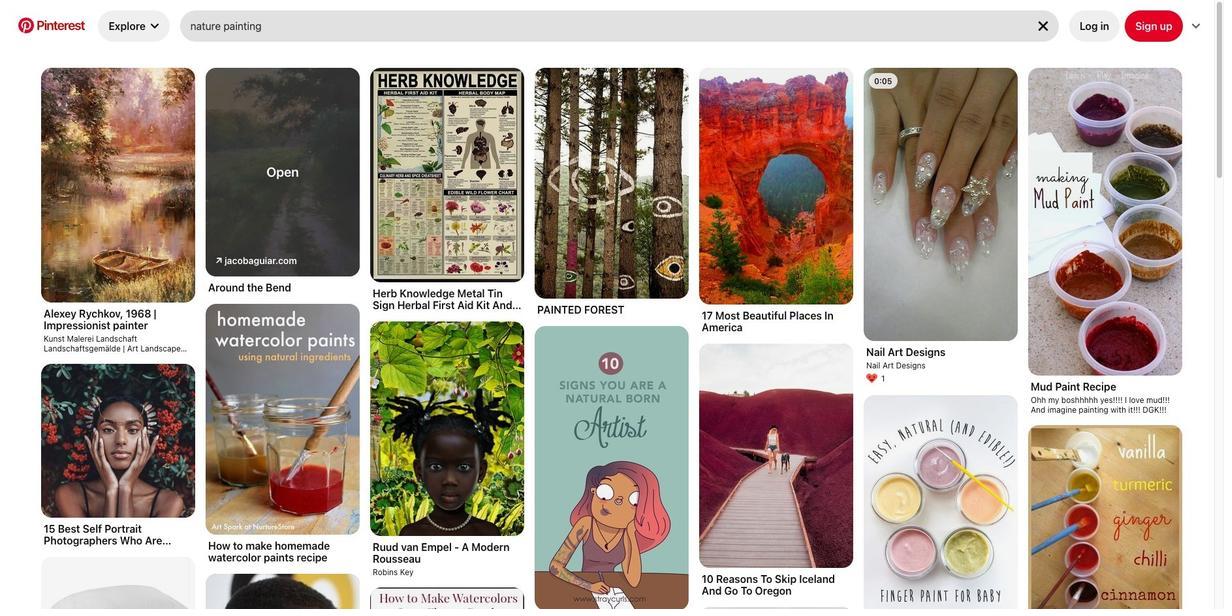 Task type: vqa. For each thing, say whether or not it's contained in the screenshot.
REPLY button corresponding to u
no



Task type: describe. For each thing, give the bounding box(es) containing it.
ohh my boshhhhh yes!!!! i love mud!!! and imagine painting with it!!! dgk!!! image
[[1028, 68, 1182, 376]]

nail art designs image
[[864, 68, 1018, 341]]

link image
[[216, 258, 222, 264]]

how to make watercolor paints from flower petals image
[[370, 588, 524, 610]]

around the bend image
[[206, 68, 360, 277]]

pinterest image
[[18, 17, 34, 33]]

Search text field
[[190, 10, 1025, 42]]



Task type: locate. For each thing, give the bounding box(es) containing it.
she is so beautiful!!!!  lupita nyong'o image
[[206, 575, 360, 610]]

herb knowledge metal tin sign herbal first aid kit and body map and edible wild flower chart wallart artwork poster farm school office people cave bedroom livingroom vintage plaque decoration image
[[370, 68, 524, 283]]

15 best self portrait photographers who are famous nowadays image
[[41, 364, 195, 518]]

robins key image
[[370, 322, 524, 538]]

10 reasons to skip iceland and go to oregon image
[[699, 344, 853, 569]]

kunst malerei landschaft landschaftsgemälde | art landscape painting. alexey rychkov 1968 | russian impressionist painter image
[[41, 68, 195, 303]]

hi loves, i was up early this morning playing about in my craft room and made this fast and easy card using two new stamp sets coming out in january. they are called…painted lavender & notes of nature. inks i used …highland heather, gorgeous grape, orchard oasis, old olive & balmy blue. the circle was cut using the deckled circles dies…i think these are an amazing investment- 14 circles..! they are a keeper!! image
[[699, 608, 853, 610]]

how to make homemade watercolor paints recipe image
[[206, 304, 360, 535]]

easy, natural (and edible!) finger paint for baby. made with 100% food, these finger paints are as fun to use as they are to eat! image
[[864, 396, 1018, 610]]

homemade paint recipe with spices image
[[1028, 426, 1182, 610]]

you're different from every one around you and you've always wondered if you're an artist. what are the signs that you are an artist? read these tips to find out of you're a natural born artist. image
[[535, 326, 689, 610]]

17 most beautiful places in america image
[[699, 68, 853, 305]]

painted forest image
[[535, 68, 689, 299]]

list
[[3, 68, 1221, 610]]

how to machine wash pillows image
[[41, 558, 195, 610]]



